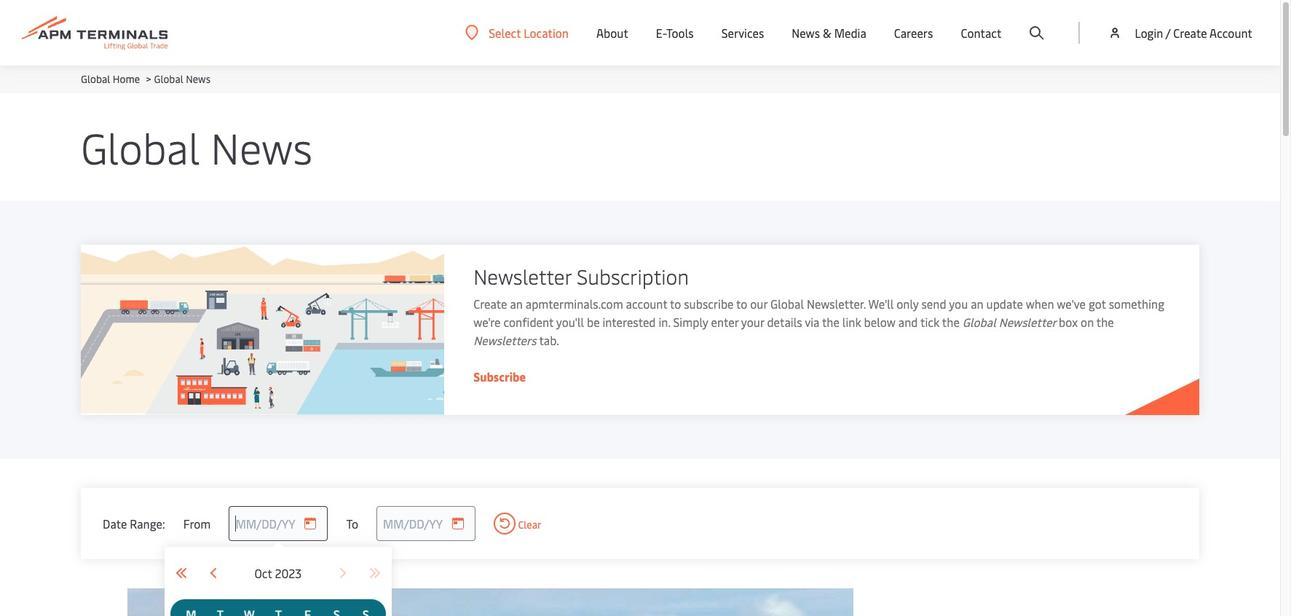 Task type: locate. For each thing, give the bounding box(es) containing it.
about
[[597, 25, 629, 41]]

global right >
[[154, 72, 183, 86]]

From text field
[[229, 506, 328, 541]]

3 the from the left
[[1097, 314, 1115, 330]]

0 horizontal spatial create
[[474, 296, 507, 312]]

date
[[103, 515, 127, 531]]

news
[[792, 25, 820, 41], [186, 72, 211, 86], [211, 118, 313, 176]]

we're
[[474, 314, 501, 330]]

0 horizontal spatial the
[[822, 314, 840, 330]]

send
[[922, 296, 947, 312]]

create up the we're
[[474, 296, 507, 312]]

1 vertical spatial create
[[474, 296, 507, 312]]

global home link
[[81, 72, 140, 86]]

to
[[670, 296, 681, 312], [737, 296, 748, 312]]

from
[[183, 515, 211, 531]]

when
[[1026, 296, 1055, 312]]

e-
[[656, 25, 667, 41]]

1 vertical spatial newsletter
[[999, 314, 1057, 330]]

we'll
[[869, 296, 894, 312]]

tab.
[[539, 332, 560, 348]]

1 an from the left
[[510, 296, 523, 312]]

create right /
[[1174, 25, 1208, 41]]

account
[[1210, 25, 1253, 41]]

tools
[[667, 25, 694, 41]]

liberia mhc2 1600 image
[[128, 589, 854, 616]]

about button
[[597, 0, 629, 66]]

global newsletter box on the newsletters tab.
[[474, 314, 1115, 348]]

be
[[587, 314, 600, 330]]

global inside global newsletter box on the newsletters tab.
[[963, 314, 997, 330]]

global down global home > global news at the top
[[81, 118, 200, 176]]

1 horizontal spatial create
[[1174, 25, 1208, 41]]

newsletter inside global newsletter box on the newsletters tab.
[[999, 314, 1057, 330]]

careers button
[[895, 0, 934, 66]]

services
[[722, 25, 765, 41]]

global
[[81, 72, 110, 86], [154, 72, 183, 86], [81, 118, 200, 176], [771, 296, 804, 312], [963, 314, 997, 330]]

range:
[[130, 515, 165, 531]]

e-tools button
[[656, 0, 694, 66]]

update
[[987, 296, 1024, 312]]

confident
[[504, 314, 554, 330]]

newsletter.
[[807, 296, 866, 312]]

subscribe
[[684, 296, 734, 312]]

news inside popup button
[[792, 25, 820, 41]]

an
[[510, 296, 523, 312], [971, 296, 984, 312]]

global down you
[[963, 314, 997, 330]]

newsletters
[[474, 332, 537, 348]]

to left our at right
[[737, 296, 748, 312]]

news & media
[[792, 25, 867, 41]]

newsletter down when
[[999, 314, 1057, 330]]

global for global newsletter box on the newsletters tab.
[[963, 314, 997, 330]]

the down you
[[943, 314, 960, 330]]

location
[[524, 24, 569, 40]]

1 horizontal spatial an
[[971, 296, 984, 312]]

simply
[[674, 314, 709, 330]]

the right on
[[1097, 314, 1115, 330]]

1 horizontal spatial to
[[737, 296, 748, 312]]

to up in.
[[670, 296, 681, 312]]

the inside global newsletter box on the newsletters tab.
[[1097, 314, 1115, 330]]

select
[[489, 24, 521, 40]]

global news
[[81, 118, 313, 176]]

and
[[899, 314, 918, 330]]

the right via
[[822, 314, 840, 330]]

tick
[[921, 314, 940, 330]]

an up confident
[[510, 296, 523, 312]]

newsletter
[[474, 262, 572, 290], [999, 314, 1057, 330]]

clear button
[[494, 513, 542, 535]]

login
[[1135, 25, 1164, 41]]

an right you
[[971, 296, 984, 312]]

select location button
[[466, 24, 569, 40]]

newsletter up confident
[[474, 262, 572, 290]]

interested
[[603, 314, 656, 330]]

to
[[346, 515, 358, 531]]

0 horizontal spatial an
[[510, 296, 523, 312]]

0 vertical spatial news
[[792, 25, 820, 41]]

newsletter subscription
[[474, 262, 689, 290]]

the
[[822, 314, 840, 330], [943, 314, 960, 330], [1097, 314, 1115, 330]]

something
[[1109, 296, 1165, 312]]

0 horizontal spatial to
[[670, 296, 681, 312]]

2 horizontal spatial the
[[1097, 314, 1115, 330]]

1 horizontal spatial newsletter
[[999, 314, 1057, 330]]

only
[[897, 296, 919, 312]]

enter
[[711, 314, 739, 330]]

global for global home > global news
[[81, 72, 110, 86]]

below
[[865, 314, 896, 330]]

0 vertical spatial newsletter
[[474, 262, 572, 290]]

0 vertical spatial create
[[1174, 25, 1208, 41]]

2 the from the left
[[943, 314, 960, 330]]

1 horizontal spatial the
[[943, 314, 960, 330]]

create an apmterminals.com account to subscribe to our global newsletter. we'll only send you an update when we've got something we're confident you'll be interested in. simply enter your details via the link below and tick the
[[474, 296, 1165, 330]]

services button
[[722, 0, 765, 66]]

create
[[1174, 25, 1208, 41], [474, 296, 507, 312]]

global left home
[[81, 72, 110, 86]]

via
[[805, 314, 820, 330]]

global up details
[[771, 296, 804, 312]]



Task type: describe. For each thing, give the bounding box(es) containing it.
media
[[835, 25, 867, 41]]

1 to from the left
[[670, 296, 681, 312]]

in.
[[659, 314, 671, 330]]

details
[[767, 314, 803, 330]]

create inside create an apmterminals.com account to subscribe to our global newsletter. we'll only send you an update when we've got something we're confident you'll be interested in. simply enter your details via the link below and tick the
[[474, 296, 507, 312]]

news & media button
[[792, 0, 867, 66]]

on
[[1081, 314, 1094, 330]]

your
[[742, 314, 765, 330]]

link
[[843, 314, 862, 330]]

account
[[626, 296, 668, 312]]

/
[[1166, 25, 1171, 41]]

login / create account link
[[1108, 0, 1253, 66]]

1 the from the left
[[822, 314, 840, 330]]

careers
[[895, 25, 934, 41]]

subscribe
[[474, 369, 526, 385]]

1 vertical spatial news
[[186, 72, 211, 86]]

date range:
[[103, 515, 165, 531]]

our
[[751, 296, 768, 312]]

you
[[949, 296, 968, 312]]

global home > global news
[[81, 72, 211, 86]]

>
[[146, 72, 151, 86]]

login / create account
[[1135, 25, 1253, 41]]

we've
[[1057, 296, 1086, 312]]

e-tools
[[656, 25, 694, 41]]

2 an from the left
[[971, 296, 984, 312]]

oct
[[255, 565, 272, 581]]

you'll
[[556, 314, 584, 330]]

To text field
[[377, 506, 476, 541]]

got
[[1089, 296, 1107, 312]]

contact
[[961, 25, 1002, 41]]

apmterminals.com
[[526, 296, 623, 312]]

container terminal illustration image
[[81, 245, 445, 415]]

global for global news
[[81, 118, 200, 176]]

2 vertical spatial news
[[211, 118, 313, 176]]

global inside create an apmterminals.com account to subscribe to our global newsletter. we'll only send you an update when we've got something we're confident you'll be interested in. simply enter your details via the link below and tick the
[[771, 296, 804, 312]]

contact button
[[961, 0, 1002, 66]]

clear
[[516, 518, 542, 532]]

home
[[113, 72, 140, 86]]

0 horizontal spatial newsletter
[[474, 262, 572, 290]]

&
[[823, 25, 832, 41]]

2 to from the left
[[737, 296, 748, 312]]

select location
[[489, 24, 569, 40]]

box
[[1059, 314, 1078, 330]]

subscription
[[577, 262, 689, 290]]



Task type: vqa. For each thing, say whether or not it's contained in the screenshot.
'NEWS & MEDIA' popup button
yes



